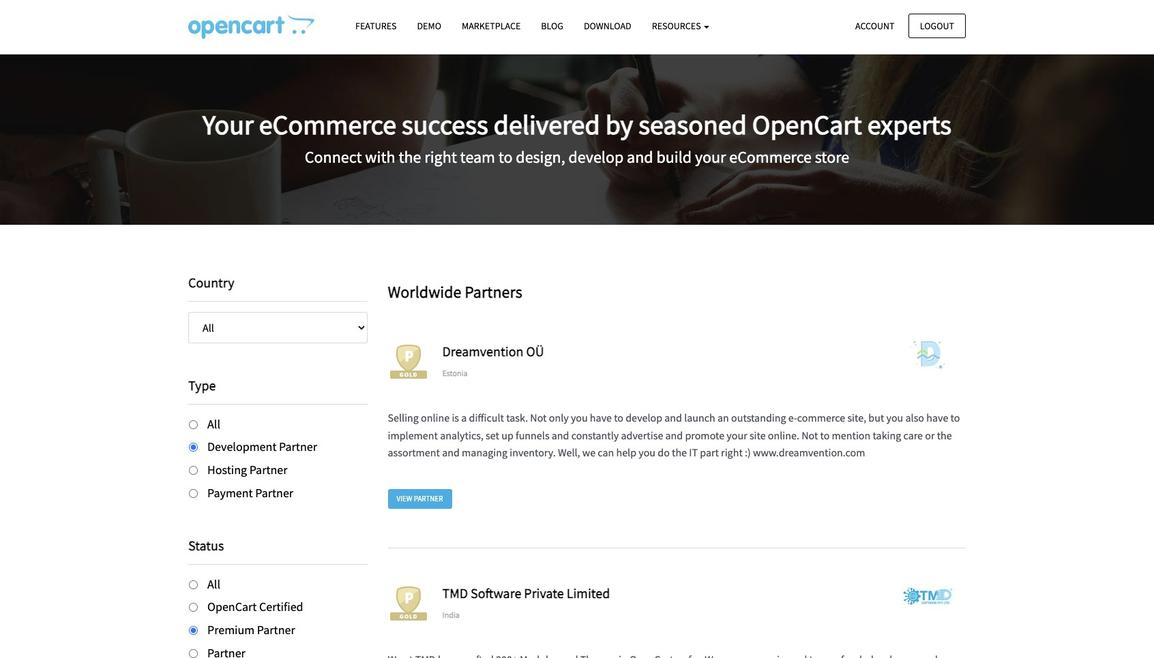 Task type: describe. For each thing, give the bounding box(es) containing it.
connect
[[305, 146, 362, 168]]

www.dreamvention.com
[[753, 446, 865, 460]]

hosting partner
[[207, 463, 288, 478]]

the inside your ecommerce success delivered by seasoned opencart experts connect with the right team to design, develop and build your ecommerce store
[[399, 146, 421, 168]]

and inside your ecommerce success delivered by seasoned opencart experts connect with the right team to design, develop and build your ecommerce store
[[627, 146, 653, 168]]

help
[[616, 446, 636, 460]]

with
[[365, 146, 395, 168]]

:)
[[745, 446, 751, 460]]

store
[[815, 146, 849, 168]]

to right also
[[950, 411, 960, 425]]

payment partner
[[207, 486, 293, 501]]

and left launch
[[665, 411, 682, 425]]

marketplace
[[462, 20, 521, 32]]

only
[[549, 411, 569, 425]]

payment
[[207, 486, 253, 501]]

estonia
[[442, 368, 468, 378]]

or
[[925, 429, 935, 443]]

online.
[[768, 429, 799, 443]]

tmd software private limited image
[[891, 584, 966, 611]]

design,
[[516, 146, 565, 168]]

e-
[[788, 411, 797, 425]]

delivered
[[494, 108, 600, 142]]

dreamvention
[[442, 343, 523, 360]]

premium partner
[[207, 623, 295, 639]]

1 horizontal spatial you
[[639, 446, 656, 460]]

limited
[[567, 585, 610, 602]]

managing
[[462, 446, 507, 460]]

develop inside selling online is a difficult task. not only you have to develop and launch an outstanding e-commerce site, but you also have to implement analytics, set up funnels and constantly advertise and promote your site online. not to mention taking care or the assortment and managing inventory. well, we can help you do the it part right :) www.dreamvention.com
[[626, 411, 662, 425]]

dreamvention oü image
[[891, 342, 966, 369]]

blog link
[[531, 14, 574, 38]]

2 have from the left
[[926, 411, 948, 425]]

selling
[[388, 411, 419, 425]]

tmd
[[442, 585, 468, 602]]

opencart certified image for tmd software private limited
[[388, 584, 429, 625]]

type
[[188, 377, 216, 394]]

and up do
[[665, 429, 683, 443]]

analytics,
[[440, 429, 484, 443]]

view partner
[[397, 495, 443, 504]]

software
[[471, 585, 521, 602]]

account
[[855, 19, 895, 32]]

by
[[605, 108, 633, 142]]

do
[[658, 446, 670, 460]]

constantly
[[571, 429, 619, 443]]

partner for hosting partner
[[249, 463, 288, 478]]

it
[[689, 446, 698, 460]]

1 horizontal spatial ecommerce
[[729, 146, 812, 168]]

your
[[203, 108, 254, 142]]

demo
[[417, 20, 441, 32]]

advertise
[[621, 429, 663, 443]]

team
[[460, 146, 495, 168]]

resources link
[[642, 14, 720, 38]]

view partner link
[[388, 490, 452, 509]]

funnels
[[516, 429, 549, 443]]

status
[[188, 537, 224, 554]]

difficult
[[469, 411, 504, 425]]

task.
[[506, 411, 528, 425]]

to inside your ecommerce success delivered by seasoned opencart experts connect with the right team to design, develop and build your ecommerce store
[[498, 146, 513, 168]]

we
[[582, 446, 596, 460]]

promote
[[685, 429, 724, 443]]

features
[[355, 20, 397, 32]]

2 horizontal spatial you
[[886, 411, 903, 425]]

partner for development partner
[[279, 439, 317, 455]]

blog
[[541, 20, 563, 32]]

can
[[598, 446, 614, 460]]

india
[[442, 610, 460, 620]]

all for type
[[207, 416, 220, 432]]

view
[[397, 495, 412, 504]]

worldwide partners
[[388, 282, 522, 303]]

site,
[[847, 411, 866, 425]]

opencart certified image for dreamvention oü
[[388, 342, 429, 383]]

all for status
[[207, 577, 220, 593]]

is
[[452, 411, 459, 425]]

outstanding
[[731, 411, 786, 425]]



Task type: locate. For each thing, give the bounding box(es) containing it.
download link
[[574, 14, 642, 38]]

build
[[656, 146, 692, 168]]

opencart certified image
[[388, 342, 429, 383], [388, 584, 429, 625]]

care
[[903, 429, 923, 443]]

0 vertical spatial develop
[[569, 146, 624, 168]]

set
[[486, 429, 499, 443]]

launch
[[684, 411, 715, 425]]

to right team
[[498, 146, 513, 168]]

all down "status"
[[207, 577, 220, 593]]

0 horizontal spatial right
[[424, 146, 457, 168]]

country
[[188, 274, 234, 291]]

partner
[[279, 439, 317, 455], [249, 463, 288, 478], [255, 486, 293, 501], [414, 495, 443, 504], [257, 623, 295, 639]]

inventory.
[[510, 446, 556, 460]]

opencart inside your ecommerce success delivered by seasoned opencart experts connect with the right team to design, develop and build your ecommerce store
[[752, 108, 862, 142]]

0 horizontal spatial your
[[695, 146, 726, 168]]

not
[[530, 411, 547, 425], [802, 429, 818, 443]]

partner down certified
[[257, 623, 295, 639]]

1 horizontal spatial not
[[802, 429, 818, 443]]

logout link
[[908, 13, 966, 38]]

but
[[869, 411, 884, 425]]

1 vertical spatial all
[[207, 577, 220, 593]]

right inside your ecommerce success delivered by seasoned opencart experts connect with the right team to design, develop and build your ecommerce store
[[424, 146, 457, 168]]

0 vertical spatial right
[[424, 146, 457, 168]]

an
[[718, 411, 729, 425]]

to up advertise
[[614, 411, 623, 425]]

up
[[501, 429, 513, 443]]

partner for payment partner
[[255, 486, 293, 501]]

you left do
[[639, 446, 656, 460]]

not up www.dreamvention.com on the bottom of the page
[[802, 429, 818, 443]]

certified
[[259, 600, 303, 616]]

1 opencart certified image from the top
[[388, 342, 429, 383]]

right left :)
[[721, 446, 743, 460]]

0 horizontal spatial develop
[[569, 146, 624, 168]]

1 vertical spatial develop
[[626, 411, 662, 425]]

right inside selling online is a difficult task. not only you have to develop and launch an outstanding e-commerce site, but you also have to implement analytics, set up funnels and constantly advertise and promote your site online. not to mention taking care or the assortment and managing inventory. well, we can help you do the it part right :) www.dreamvention.com
[[721, 446, 743, 460]]

2 vertical spatial the
[[672, 446, 687, 460]]

ecommerce
[[259, 108, 396, 142], [729, 146, 812, 168]]

and
[[627, 146, 653, 168], [665, 411, 682, 425], [552, 429, 569, 443], [665, 429, 683, 443], [442, 446, 460, 460]]

partner up hosting partner
[[279, 439, 317, 455]]

have up constantly
[[590, 411, 612, 425]]

1 horizontal spatial the
[[672, 446, 687, 460]]

1 vertical spatial not
[[802, 429, 818, 443]]

you right but
[[886, 411, 903, 425]]

0 vertical spatial opencart certified image
[[388, 342, 429, 383]]

develop up advertise
[[626, 411, 662, 425]]

0 vertical spatial your
[[695, 146, 726, 168]]

your inside your ecommerce success delivered by seasoned opencart experts connect with the right team to design, develop and build your ecommerce store
[[695, 146, 726, 168]]

partner for premium partner
[[257, 623, 295, 639]]

develop
[[569, 146, 624, 168], [626, 411, 662, 425]]

dreamvention oü
[[442, 343, 544, 360]]

0 vertical spatial the
[[399, 146, 421, 168]]

opencart certified
[[207, 600, 303, 616]]

all up development
[[207, 416, 220, 432]]

partner right view
[[414, 495, 443, 504]]

account link
[[844, 13, 906, 38]]

to down commerce
[[820, 429, 830, 443]]

opencart certified image left estonia
[[388, 342, 429, 383]]

1 vertical spatial your
[[727, 429, 747, 443]]

and down analytics,
[[442, 446, 460, 460]]

you right only
[[571, 411, 588, 425]]

ecommerce left "store"
[[729, 146, 812, 168]]

your ecommerce success delivered by seasoned opencart experts connect with the right team to design, develop and build your ecommerce store
[[203, 108, 951, 168]]

1 have from the left
[[590, 411, 612, 425]]

part
[[700, 446, 719, 460]]

development partner
[[207, 439, 317, 455]]

0 vertical spatial all
[[207, 416, 220, 432]]

your
[[695, 146, 726, 168], [727, 429, 747, 443]]

the left it
[[672, 446, 687, 460]]

partner down hosting partner
[[255, 486, 293, 501]]

worldwide
[[388, 282, 461, 303]]

1 vertical spatial opencart certified image
[[388, 584, 429, 625]]

0 horizontal spatial ecommerce
[[259, 108, 396, 142]]

2 all from the top
[[207, 577, 220, 593]]

logout
[[920, 19, 954, 32]]

demo link
[[407, 14, 452, 38]]

None radio
[[189, 444, 198, 452], [189, 604, 198, 613], [189, 627, 198, 636], [189, 650, 198, 659], [189, 444, 198, 452], [189, 604, 198, 613], [189, 627, 198, 636], [189, 650, 198, 659]]

success
[[402, 108, 488, 142]]

0 horizontal spatial you
[[571, 411, 588, 425]]

selling online is a difficult task. not only you have to develop and launch an outstanding e-commerce site, but you also have to implement analytics, set up funnels and constantly advertise and promote your site online. not to mention taking care or the assortment and managing inventory. well, we can help you do the it part right :) www.dreamvention.com
[[388, 411, 960, 460]]

taking
[[873, 429, 901, 443]]

commerce
[[797, 411, 845, 425]]

1 horizontal spatial opencart
[[752, 108, 862, 142]]

development
[[207, 439, 277, 455]]

0 horizontal spatial not
[[530, 411, 547, 425]]

1 vertical spatial the
[[937, 429, 952, 443]]

marketplace link
[[452, 14, 531, 38]]

features link
[[345, 14, 407, 38]]

mention
[[832, 429, 871, 443]]

you
[[571, 411, 588, 425], [886, 411, 903, 425], [639, 446, 656, 460]]

opencart - partners image
[[188, 14, 314, 39]]

have
[[590, 411, 612, 425], [926, 411, 948, 425]]

1 all from the top
[[207, 416, 220, 432]]

develop inside your ecommerce success delivered by seasoned opencart experts connect with the right team to design, develop and build your ecommerce store
[[569, 146, 624, 168]]

opencart up premium
[[207, 600, 257, 616]]

well,
[[558, 446, 580, 460]]

site
[[750, 429, 766, 443]]

experts
[[867, 108, 951, 142]]

and left build
[[627, 146, 653, 168]]

partners
[[465, 282, 522, 303]]

not up funnels
[[530, 411, 547, 425]]

and down only
[[552, 429, 569, 443]]

right down success
[[424, 146, 457, 168]]

opencart certified image left india
[[388, 584, 429, 625]]

download
[[584, 20, 631, 32]]

0 horizontal spatial the
[[399, 146, 421, 168]]

0 horizontal spatial opencart
[[207, 600, 257, 616]]

1 horizontal spatial right
[[721, 446, 743, 460]]

1 vertical spatial opencart
[[207, 600, 257, 616]]

also
[[905, 411, 924, 425]]

implement
[[388, 429, 438, 443]]

have up or
[[926, 411, 948, 425]]

partner for view partner
[[414, 495, 443, 504]]

1 horizontal spatial develop
[[626, 411, 662, 425]]

2 horizontal spatial the
[[937, 429, 952, 443]]

assortment
[[388, 446, 440, 460]]

seasoned
[[639, 108, 747, 142]]

1 vertical spatial ecommerce
[[729, 146, 812, 168]]

your inside selling online is a difficult task. not only you have to develop and launch an outstanding e-commerce site, but you also have to implement analytics, set up funnels and constantly advertise and promote your site online. not to mention taking care or the assortment and managing inventory. well, we can help you do the it part right :) www.dreamvention.com
[[727, 429, 747, 443]]

1 vertical spatial right
[[721, 446, 743, 460]]

2 opencart certified image from the top
[[388, 584, 429, 625]]

0 vertical spatial opencart
[[752, 108, 862, 142]]

ecommerce up connect
[[259, 108, 396, 142]]

hosting
[[207, 463, 247, 478]]

all
[[207, 416, 220, 432], [207, 577, 220, 593]]

right
[[424, 146, 457, 168], [721, 446, 743, 460]]

0 vertical spatial ecommerce
[[259, 108, 396, 142]]

oü
[[526, 343, 544, 360]]

0 vertical spatial not
[[530, 411, 547, 425]]

tmd software private limited
[[442, 585, 610, 602]]

to
[[498, 146, 513, 168], [614, 411, 623, 425], [950, 411, 960, 425], [820, 429, 830, 443]]

the right or
[[937, 429, 952, 443]]

a
[[461, 411, 467, 425]]

opencart up "store"
[[752, 108, 862, 142]]

your right build
[[695, 146, 726, 168]]

0 horizontal spatial have
[[590, 411, 612, 425]]

resources
[[652, 20, 703, 32]]

None radio
[[189, 420, 198, 429], [189, 467, 198, 475], [189, 490, 198, 499], [189, 581, 198, 590], [189, 420, 198, 429], [189, 467, 198, 475], [189, 490, 198, 499], [189, 581, 198, 590]]

1 horizontal spatial your
[[727, 429, 747, 443]]

develop down by
[[569, 146, 624, 168]]

1 horizontal spatial have
[[926, 411, 948, 425]]

partner down development partner
[[249, 463, 288, 478]]

private
[[524, 585, 564, 602]]

the right with
[[399, 146, 421, 168]]

premium
[[207, 623, 255, 639]]

online
[[421, 411, 450, 425]]

your up :)
[[727, 429, 747, 443]]



Task type: vqa. For each thing, say whether or not it's contained in the screenshot.
OPENCART NEW FASHION THEME LINK at the top of page
no



